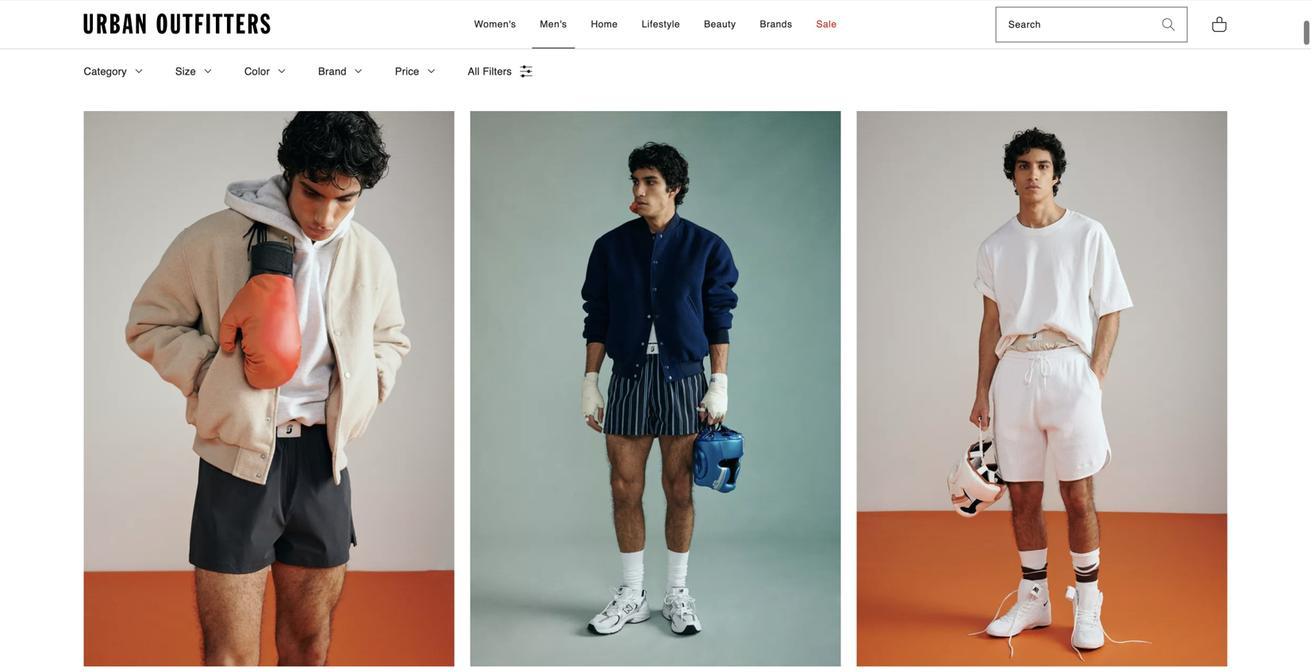 Task type: locate. For each thing, give the bounding box(es) containing it.
price
[[395, 66, 419, 77]]

clothing
[[128, 15, 183, 32]]

standard cloth striped boxing short image
[[470, 111, 841, 667]]

men's up category
[[84, 15, 123, 32]]

men's left home
[[540, 18, 567, 30]]

brands link
[[752, 1, 801, 49]]

brands
[[760, 18, 793, 30]]

standard cloth faux wool varsity jacket image
[[84, 111, 454, 667]]

color
[[244, 66, 270, 77]]

color button
[[244, 48, 287, 95]]

home
[[591, 18, 618, 30]]

filters
[[483, 66, 512, 77]]

men's for men's clothing
[[84, 15, 123, 32]]

3691 products
[[194, 20, 259, 31]]

all filters button
[[468, 48, 533, 95]]

1
[[1176, 19, 1185, 31]]

all
[[468, 66, 480, 77]]

lifestyle link
[[634, 1, 688, 49]]

my shopping bag image
[[1212, 15, 1228, 33]]

0 horizontal spatial men's
[[84, 15, 123, 32]]

sale link
[[808, 1, 845, 49]]

men's
[[84, 15, 123, 32], [540, 18, 567, 30]]

women's link
[[466, 1, 524, 49]]

brand button
[[318, 48, 363, 95]]

category button
[[84, 48, 144, 95]]

None search field
[[997, 8, 1151, 42]]

men's inside main navigation element
[[540, 18, 567, 30]]

men's link
[[532, 1, 575, 49]]

1 horizontal spatial men's
[[540, 18, 567, 30]]

men's clothing
[[84, 15, 183, 32]]



Task type: vqa. For each thing, say whether or not it's contained in the screenshot.
'SIZE'
yes



Task type: describe. For each thing, give the bounding box(es) containing it.
main navigation element
[[331, 1, 980, 49]]

products
[[220, 20, 259, 31]]

urban outfitters image
[[84, 14, 270, 34]]

1 link
[[1176, 19, 1205, 31]]

women's
[[474, 18, 516, 30]]

size
[[175, 66, 196, 77]]

beauty
[[704, 18, 736, 30]]

Search text field
[[997, 8, 1151, 42]]

brand
[[318, 66, 347, 77]]

size button
[[175, 48, 213, 95]]

category
[[84, 66, 127, 77]]

sale
[[816, 18, 837, 30]]

standard cloth thermal athletic short image
[[857, 111, 1228, 667]]

all filters
[[468, 66, 512, 77]]

search image
[[1163, 18, 1175, 31]]

beauty link
[[696, 1, 744, 49]]

home link
[[583, 1, 626, 49]]

men's for men's
[[540, 18, 567, 30]]

lifestyle
[[642, 18, 680, 30]]

3691
[[194, 20, 217, 31]]

price button
[[395, 48, 436, 95]]



